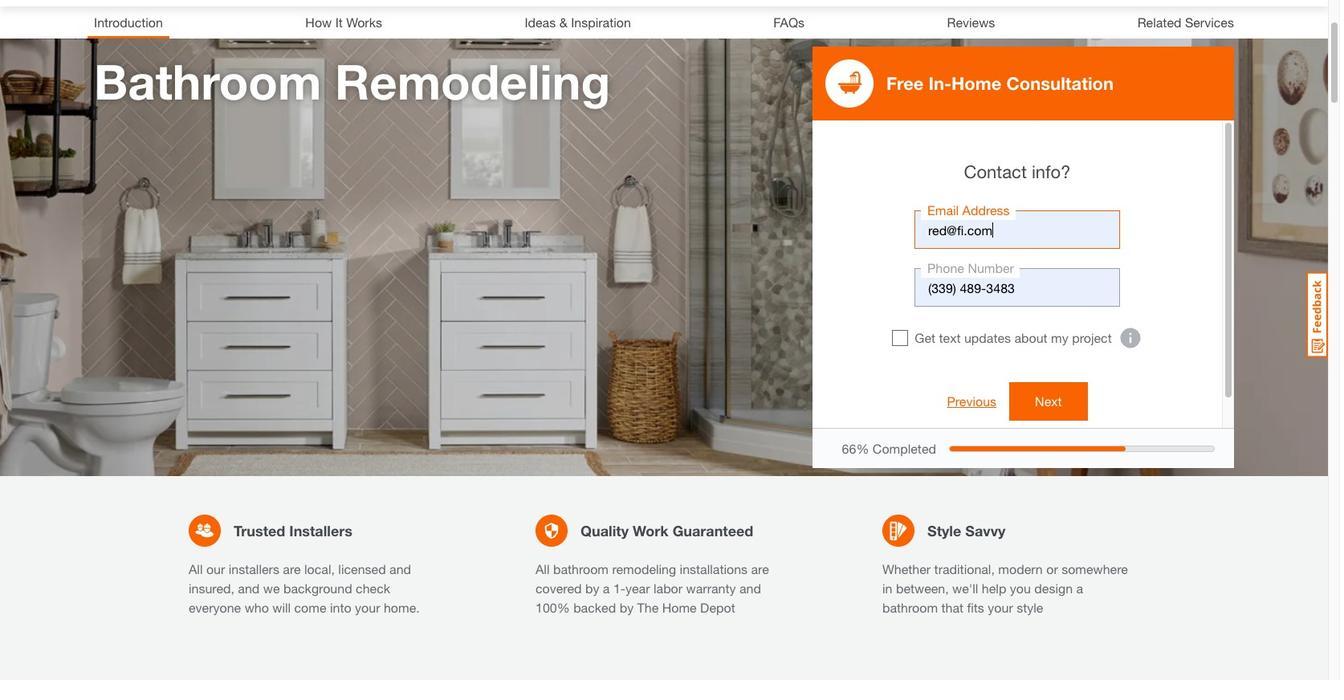 Task type: describe. For each thing, give the bounding box(es) containing it.
depot
[[701, 600, 736, 615]]

backed
[[574, 600, 616, 615]]

all our installers are local, licensed and insured, and we background check everyone who will come into your home.
[[189, 562, 420, 615]]

how it works
[[306, 14, 382, 30]]

modern
[[999, 562, 1043, 577]]

work
[[633, 522, 669, 539]]

that
[[942, 600, 964, 615]]

1-
[[614, 581, 626, 596]]

in-
[[929, 73, 952, 94]]

introduction
[[94, 14, 163, 30]]

0 horizontal spatial and
[[238, 581, 260, 596]]

remodeling
[[335, 53, 611, 110]]

guaranteed
[[673, 522, 754, 539]]

come
[[294, 600, 327, 615]]

who
[[245, 600, 269, 615]]

all for quality work guaranteed
[[536, 562, 550, 577]]

you
[[1011, 581, 1032, 596]]

and inside all bathroom remodeling installations are covered by a 1-year labor warranty and 100% backed by the home depot
[[740, 581, 762, 596]]

installers
[[290, 522, 353, 539]]

bathroom inside all bathroom remodeling installations are covered by a 1-year labor warranty and 100% backed by the home depot
[[553, 562, 609, 577]]

check
[[356, 581, 390, 596]]

info?
[[1032, 161, 1071, 182]]

project
[[1073, 330, 1112, 345]]

free
[[887, 73, 924, 94]]

bathroom remodeling
[[94, 53, 611, 110]]

everyone
[[189, 600, 241, 615]]

free in-home consultation
[[887, 73, 1114, 94]]

our
[[206, 562, 225, 577]]

previous link
[[948, 392, 997, 411]]

bathroom inside whether traditional, modern or somewhere in between, we'll help you design a bathroom that fits your style
[[883, 600, 938, 615]]

style savvy
[[928, 522, 1006, 539]]

installations
[[680, 562, 748, 577]]

or
[[1047, 562, 1059, 577]]

contact info?
[[965, 161, 1071, 182]]

services
[[1186, 14, 1235, 30]]

the
[[638, 600, 659, 615]]

ideas
[[525, 14, 556, 30]]

your inside whether traditional, modern or somewhere in between, we'll help you design a bathroom that fits your style
[[988, 600, 1014, 615]]

66% completed
[[842, 441, 937, 456]]

home.
[[384, 600, 420, 615]]

contact
[[965, 161, 1027, 182]]

quality
[[581, 522, 629, 539]]

trusted installers
[[234, 522, 353, 539]]

bathroom
[[94, 53, 322, 110]]



Task type: vqa. For each thing, say whether or not it's contained in the screenshot.
the top 'high'
no



Task type: locate. For each thing, give the bounding box(es) containing it.
0 vertical spatial by
[[586, 581, 600, 596]]

about
[[1015, 330, 1048, 345]]

are right installations
[[752, 562, 769, 577]]

1 horizontal spatial by
[[620, 600, 634, 615]]

bathroom down between, at the bottom of the page
[[883, 600, 938, 615]]

licensed
[[339, 562, 386, 577]]

all up covered
[[536, 562, 550, 577]]

local,
[[304, 562, 335, 577]]

it
[[336, 14, 343, 30]]

1 are from the left
[[283, 562, 301, 577]]

installers
[[229, 562, 280, 577]]

1 a from the left
[[603, 581, 610, 596]]

get text updates about my project
[[915, 330, 1112, 345]]

warranty
[[687, 581, 736, 596]]

are inside all our installers are local, licensed and insured, and we background check everyone who will come into your home.
[[283, 562, 301, 577]]

between,
[[897, 581, 949, 596]]

0 horizontal spatial home
[[663, 600, 697, 615]]

completed
[[873, 441, 937, 456]]

quality work guaranteed
[[581, 522, 754, 539]]

1 vertical spatial bathroom
[[883, 600, 938, 615]]

0 horizontal spatial by
[[586, 581, 600, 596]]

in
[[883, 581, 893, 596]]

and down installers
[[238, 581, 260, 596]]

1 horizontal spatial are
[[752, 562, 769, 577]]

inspiration
[[571, 14, 631, 30]]

insured,
[[189, 581, 235, 596]]

we
[[263, 581, 280, 596]]

trusted
[[234, 522, 286, 539]]

2 all from the left
[[536, 562, 550, 577]]

traditional,
[[935, 562, 995, 577]]

feedback link image
[[1307, 272, 1329, 358]]

100%
[[536, 600, 570, 615]]

all bathroom remodeling installations are covered by a 1-year labor warranty and 100% backed by the home depot
[[536, 562, 769, 615]]

related services
[[1138, 14, 1235, 30]]

bathroom
[[553, 562, 609, 577], [883, 600, 938, 615]]

design
[[1035, 581, 1073, 596]]

your inside all our installers are local, licensed and insured, and we background check everyone who will come into your home.
[[355, 600, 380, 615]]

your down help
[[988, 600, 1014, 615]]

are inside all bathroom remodeling installations are covered by a 1-year labor warranty and 100% backed by the home depot
[[752, 562, 769, 577]]

66%
[[842, 441, 870, 456]]

style
[[1017, 600, 1044, 615]]

next button
[[1010, 382, 1088, 421]]

1 horizontal spatial all
[[536, 562, 550, 577]]

2 your from the left
[[988, 600, 1014, 615]]

related
[[1138, 14, 1182, 30]]

bathroom up covered
[[553, 562, 609, 577]]

whether traditional, modern or somewhere in between, we'll help you design a bathroom that fits your style
[[883, 562, 1129, 615]]

savvy
[[966, 522, 1006, 539]]

0 horizontal spatial a
[[603, 581, 610, 596]]

updates
[[965, 330, 1012, 345]]

ideas & inspiration
[[525, 14, 631, 30]]

1 all from the left
[[189, 562, 203, 577]]

a down somewhere
[[1077, 581, 1084, 596]]

1 vertical spatial by
[[620, 600, 634, 615]]

1 horizontal spatial a
[[1077, 581, 1084, 596]]

your
[[355, 600, 380, 615], [988, 600, 1014, 615]]

whether
[[883, 562, 931, 577]]

0 horizontal spatial your
[[355, 600, 380, 615]]

all
[[189, 562, 203, 577], [536, 562, 550, 577]]

2 are from the left
[[752, 562, 769, 577]]

will
[[273, 600, 291, 615]]

reviews
[[948, 14, 996, 30]]

1 horizontal spatial bathroom
[[883, 600, 938, 615]]

1 horizontal spatial your
[[988, 600, 1014, 615]]

how
[[306, 14, 332, 30]]

None email field
[[915, 210, 1121, 249]]

somewhere
[[1062, 562, 1129, 577]]

your down check
[[355, 600, 380, 615]]

all inside all our installers are local, licensed and insured, and we background check everyone who will come into your home.
[[189, 562, 203, 577]]

a inside all bathroom remodeling installations are covered by a 1-year labor warranty and 100% backed by the home depot
[[603, 581, 610, 596]]

are
[[283, 562, 301, 577], [752, 562, 769, 577]]

all left our
[[189, 562, 203, 577]]

by down the 1-
[[620, 600, 634, 615]]

1 horizontal spatial home
[[952, 73, 1002, 94]]

style
[[928, 522, 962, 539]]

1 horizontal spatial and
[[390, 562, 411, 577]]

2 a from the left
[[1077, 581, 1084, 596]]

0 horizontal spatial bathroom
[[553, 562, 609, 577]]

1 vertical spatial home
[[663, 600, 697, 615]]

a
[[603, 581, 610, 596], [1077, 581, 1084, 596]]

all inside all bathroom remodeling installations are covered by a 1-year labor warranty and 100% backed by the home depot
[[536, 562, 550, 577]]

consultation
[[1007, 73, 1114, 94]]

help
[[982, 581, 1007, 596]]

by
[[586, 581, 600, 596], [620, 600, 634, 615]]

next
[[1036, 394, 1063, 409]]

and right warranty
[[740, 581, 762, 596]]

0 horizontal spatial all
[[189, 562, 203, 577]]

text
[[940, 330, 961, 345]]

we'll
[[953, 581, 979, 596]]

year
[[626, 581, 650, 596]]

previous
[[948, 394, 997, 409]]

home down "reviews"
[[952, 73, 1002, 94]]

0 vertical spatial home
[[952, 73, 1002, 94]]

and up check
[[390, 562, 411, 577]]

my
[[1052, 330, 1069, 345]]

are left 'local,' on the bottom left
[[283, 562, 301, 577]]

works
[[346, 14, 382, 30]]

labor
[[654, 581, 683, 596]]

home down labor
[[663, 600, 697, 615]]

all for trusted installers
[[189, 562, 203, 577]]

get
[[915, 330, 936, 345]]

0 vertical spatial bathroom
[[553, 562, 609, 577]]

home inside all bathroom remodeling installations are covered by a 1-year labor warranty and 100% backed by the home depot
[[663, 600, 697, 615]]

by up backed
[[586, 581, 600, 596]]

into
[[330, 600, 352, 615]]

faqs
[[774, 14, 805, 30]]

covered
[[536, 581, 582, 596]]

1 your from the left
[[355, 600, 380, 615]]

background
[[284, 581, 352, 596]]

0 horizontal spatial are
[[283, 562, 301, 577]]

&
[[560, 14, 568, 30]]

a inside whether traditional, modern or somewhere in between, we'll help you design a bathroom that fits your style
[[1077, 581, 1084, 596]]

None telephone field
[[915, 268, 1121, 307]]

home
[[952, 73, 1002, 94], [663, 600, 697, 615]]

2 horizontal spatial and
[[740, 581, 762, 596]]

and
[[390, 562, 411, 577], [238, 581, 260, 596], [740, 581, 762, 596]]

remodeling
[[613, 562, 677, 577]]

a left the 1-
[[603, 581, 610, 596]]

fits
[[968, 600, 985, 615]]



